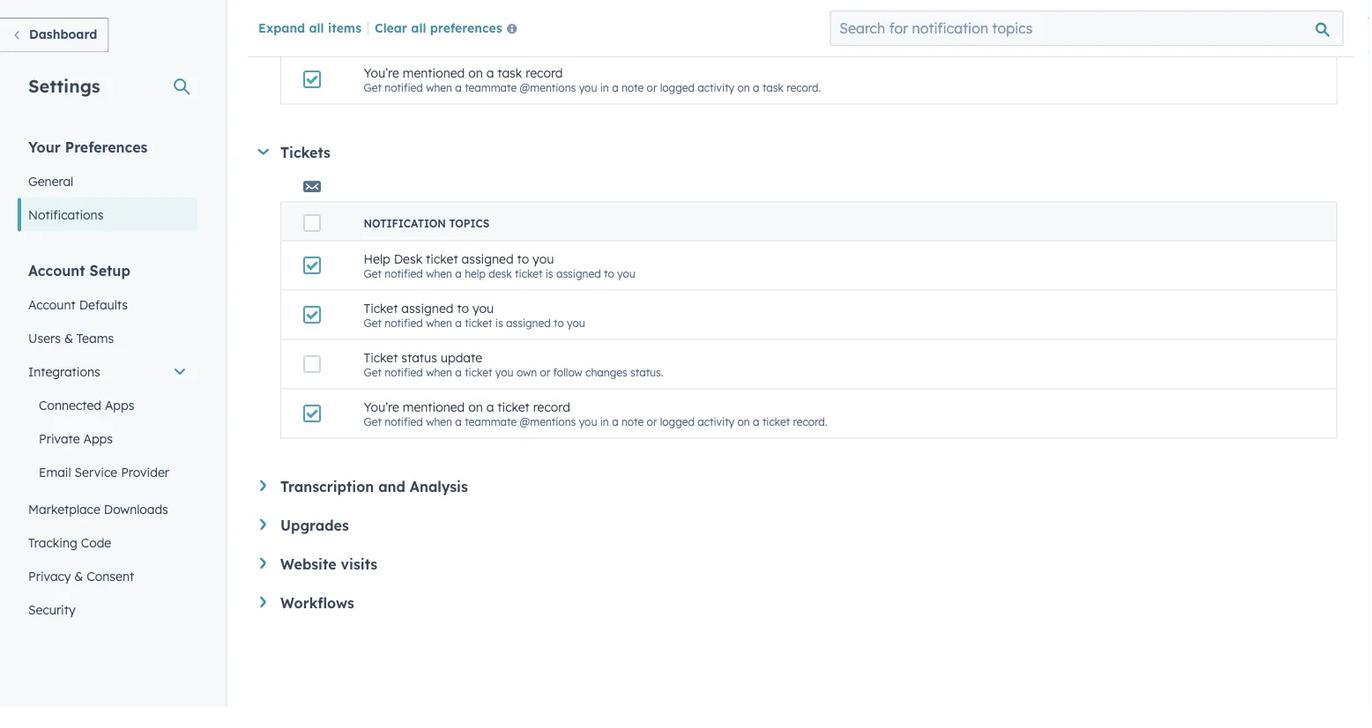 Task type: vqa. For each thing, say whether or not it's contained in the screenshot.
visits
yes



Task type: locate. For each thing, give the bounding box(es) containing it.
& for users
[[64, 330, 73, 346]]

a down changes
[[612, 415, 619, 428]]

3 notified from the top
[[385, 267, 423, 280]]

in inside you're mentioned on a task record get notified when a teammate @mentions you in a note or logged activity on a task record.
[[600, 81, 609, 94]]

caret image for upgrades
[[260, 519, 266, 531]]

assigned up ticket status update get notified when a ticket you own or follow changes status.
[[506, 316, 551, 330]]

ticket inside "ticket assigned to you get notified when a ticket is assigned to you"
[[364, 301, 398, 316]]

website
[[280, 556, 336, 573]]

caret image for tickets
[[258, 149, 269, 155]]

notified
[[385, 32, 423, 45], [385, 81, 423, 94], [385, 267, 423, 280], [385, 316, 423, 330], [385, 366, 423, 379], [385, 415, 423, 428]]

note down status.
[[622, 415, 644, 428]]

task
[[465, 32, 486, 45], [498, 65, 522, 81], [763, 81, 784, 94]]

get right items
[[364, 32, 382, 45]]

notified up status
[[385, 316, 423, 330]]

status.
[[631, 366, 664, 379]]

task down due
[[498, 65, 522, 81]]

caret image
[[258, 149, 269, 155], [260, 519, 266, 531]]

1 you're from the top
[[364, 65, 399, 81]]

@mentions
[[520, 81, 576, 94], [520, 415, 576, 428]]

apps down integrations button on the bottom left of page
[[105, 397, 134, 413]]

2 note from the top
[[622, 415, 644, 428]]

2 when from the top
[[426, 81, 452, 94]]

0 vertical spatial &
[[64, 330, 73, 346]]

task left due
[[465, 32, 486, 45]]

or down status.
[[647, 415, 657, 428]]

transcription and analysis button
[[260, 478, 1338, 496]]

assigned right desk
[[556, 267, 601, 280]]

all left items
[[309, 20, 324, 35]]

apps
[[105, 397, 134, 413], [83, 431, 113, 446]]

if
[[522, 32, 528, 45], [670, 32, 677, 45]]

connected apps
[[39, 397, 134, 413]]

2 mentioned from the top
[[403, 400, 465, 415]]

a down ticket status update get notified when a ticket you own or follow changes status.
[[486, 400, 494, 415]]

is up ticket status update get notified when a ticket you own or follow changes status.
[[495, 316, 503, 330]]

1 activity from the top
[[698, 81, 735, 94]]

or right own
[[540, 366, 550, 379]]

3 caret image from the top
[[260, 597, 266, 608]]

note inside you're mentioned on a ticket record get notified when a teammate @mentions you in a note or logged activity on a ticket record.
[[622, 415, 644, 428]]

4 notified from the top
[[385, 316, 423, 330]]

3 get from the top
[[364, 267, 382, 280]]

caret image inside upgrades dropdown button
[[260, 519, 266, 531]]

logged
[[660, 81, 695, 94], [660, 415, 695, 428]]

2 notified from the top
[[385, 81, 423, 94]]

setup
[[90, 261, 130, 279]]

assigned
[[462, 252, 514, 267], [556, 267, 601, 280], [401, 301, 454, 316], [506, 316, 551, 330]]

0 vertical spatial note
[[622, 81, 644, 94]]

5 notified from the top
[[385, 366, 423, 379]]

email service provider link
[[18, 455, 198, 489]]

analysis
[[410, 478, 468, 496]]

code
[[81, 535, 111, 550]]

1 vertical spatial &
[[74, 568, 83, 584]]

1 vertical spatial activity
[[698, 415, 735, 428]]

all inside button
[[411, 20, 426, 35]]

caret image left workflows
[[260, 597, 266, 608]]

2 all from the left
[[411, 20, 426, 35]]

caret image for transcription
[[260, 481, 266, 492]]

notifications link
[[18, 198, 198, 231]]

logged inside you're mentioned on a ticket record get notified when a teammate @mentions you in a note or logged activity on a ticket record.
[[660, 415, 695, 428]]

ticket for ticket status update
[[364, 350, 398, 366]]

1 vertical spatial mentioned
[[403, 400, 465, 415]]

1 horizontal spatial all
[[411, 20, 426, 35]]

caret image inside the tickets dropdown button
[[258, 149, 269, 155]]

Search for notification topics search field
[[830, 11, 1344, 46]]

4 when from the top
[[426, 316, 452, 330]]

0 vertical spatial teammate
[[465, 81, 517, 94]]

caret image
[[260, 481, 266, 492], [260, 558, 266, 569], [260, 597, 266, 608]]

& inside users & teams 'link'
[[64, 330, 73, 346]]

you're inside you're mentioned on a task record get notified when a teammate @mentions you in a note or logged activity on a task record.
[[364, 65, 399, 81]]

1 vertical spatial account
[[28, 297, 76, 312]]

1 caret image from the top
[[260, 481, 266, 492]]

a down update
[[455, 415, 462, 428]]

or inside task reminder get notified when a task is due if you set a reminder for it, or if you turned on reminders in sequence settings.
[[657, 32, 667, 45]]

your preferences element
[[18, 137, 198, 231]]

2 horizontal spatial task
[[763, 81, 784, 94]]

1 notified from the top
[[385, 32, 423, 45]]

0 vertical spatial @mentions
[[520, 81, 576, 94]]

1 vertical spatial record.
[[793, 415, 828, 428]]

mentioned down status
[[403, 400, 465, 415]]

logged down task reminder get notified when a task is due if you set a reminder for it, or if you turned on reminders in sequence settings.
[[660, 81, 695, 94]]

caret image left upgrades
[[260, 519, 266, 531]]

when down clear all preferences button
[[426, 81, 452, 94]]

2 @mentions from the top
[[520, 415, 576, 428]]

get
[[364, 32, 382, 45], [364, 81, 382, 94], [364, 267, 382, 280], [364, 316, 382, 330], [364, 366, 382, 379], [364, 415, 382, 428]]

logged down status.
[[660, 415, 695, 428]]

1 vertical spatial apps
[[83, 431, 113, 446]]

record. down reminders
[[787, 81, 821, 94]]

ticket for ticket assigned to you
[[364, 301, 398, 316]]

your preferences
[[28, 138, 148, 156]]

when right the clear
[[426, 32, 452, 45]]

you're inside you're mentioned on a ticket record get notified when a teammate @mentions you in a note or logged activity on a ticket record.
[[364, 400, 399, 415]]

if right due
[[522, 32, 528, 45]]

task
[[364, 16, 389, 32]]

a down the preferences
[[486, 65, 494, 81]]

marketplace downloads link
[[18, 492, 198, 526]]

1 mentioned from the top
[[403, 65, 465, 81]]

notified inside you're mentioned on a task record get notified when a teammate @mentions you in a note or logged activity on a task record.
[[385, 81, 423, 94]]

2 if from the left
[[670, 32, 677, 45]]

get up transcription and analysis
[[364, 415, 382, 428]]

2 vertical spatial caret image
[[260, 597, 266, 608]]

general
[[28, 173, 73, 189]]

1 vertical spatial is
[[546, 267, 553, 280]]

ticket
[[364, 301, 398, 316], [364, 350, 398, 366]]

caret image left tickets
[[258, 149, 269, 155]]

all right the clear
[[411, 20, 426, 35]]

record. inside you're mentioned on a ticket record get notified when a teammate @mentions you in a note or logged activity on a ticket record.
[[793, 415, 828, 428]]

desk
[[394, 252, 423, 267]]

reminder
[[393, 16, 445, 32], [580, 32, 625, 45]]

activity
[[698, 81, 735, 94], [698, 415, 735, 428]]

1 horizontal spatial task
[[498, 65, 522, 81]]

caret image for website
[[260, 558, 266, 569]]

0 vertical spatial is
[[489, 32, 497, 45]]

account defaults link
[[18, 288, 198, 321]]

& right users
[[64, 330, 73, 346]]

privacy
[[28, 568, 71, 584]]

mentioned inside you're mentioned on a task record get notified when a teammate @mentions you in a note or logged activity on a task record.
[[403, 65, 465, 81]]

note for you're mentioned on a task record
[[622, 81, 644, 94]]

&
[[64, 330, 73, 346], [74, 568, 83, 584]]

ticket left status
[[364, 350, 398, 366]]

get down the clear
[[364, 81, 382, 94]]

account defaults
[[28, 297, 128, 312]]

tracking code
[[28, 535, 111, 550]]

notified down status
[[385, 415, 423, 428]]

apps for private apps
[[83, 431, 113, 446]]

you're down the clear
[[364, 65, 399, 81]]

1 vertical spatial caret image
[[260, 519, 266, 531]]

general link
[[18, 164, 198, 198]]

reminder right task
[[393, 16, 445, 32]]

note inside you're mentioned on a task record get notified when a teammate @mentions you in a note or logged activity on a task record.
[[622, 81, 644, 94]]

0 horizontal spatial all
[[309, 20, 324, 35]]

get inside you're mentioned on a ticket record get notified when a teammate @mentions you in a note or logged activity on a ticket record.
[[364, 415, 382, 428]]

1 get from the top
[[364, 32, 382, 45]]

email service provider
[[39, 464, 169, 480]]

2 vertical spatial is
[[495, 316, 503, 330]]

you're
[[364, 65, 399, 81], [364, 400, 399, 415]]

a up transcription and analysis dropdown button
[[753, 415, 760, 428]]

record down set
[[526, 65, 563, 81]]

record. inside you're mentioned on a task record get notified when a teammate @mentions you in a note or logged activity on a task record.
[[787, 81, 821, 94]]

2 get from the top
[[364, 81, 382, 94]]

is inside task reminder get notified when a task is due if you set a reminder for it, or if you turned on reminders in sequence settings.
[[489, 32, 497, 45]]

& right privacy
[[74, 568, 83, 584]]

all
[[309, 20, 324, 35], [411, 20, 426, 35]]

task inside task reminder get notified when a task is due if you set a reminder for it, or if you turned on reminders in sequence settings.
[[465, 32, 486, 45]]

1 @mentions from the top
[[520, 81, 576, 94]]

downloads
[[104, 501, 168, 517]]

& inside privacy & consent link
[[74, 568, 83, 584]]

mentioned inside you're mentioned on a ticket record get notified when a teammate @mentions you in a note or logged activity on a ticket record.
[[403, 400, 465, 415]]

caret image inside website visits dropdown button
[[260, 558, 266, 569]]

get left desk
[[364, 267, 382, 280]]

set
[[553, 32, 567, 45]]

expand all items
[[258, 20, 362, 35]]

apps up service
[[83, 431, 113, 446]]

5 get from the top
[[364, 366, 382, 379]]

notified right items
[[385, 32, 423, 45]]

0 vertical spatial caret image
[[258, 149, 269, 155]]

on
[[737, 32, 749, 45], [468, 65, 483, 81], [738, 81, 750, 94], [468, 400, 483, 415], [738, 415, 750, 428]]

0 vertical spatial record.
[[787, 81, 821, 94]]

caret image left "transcription"
[[260, 481, 266, 492]]

teams
[[77, 330, 114, 346]]

@mentions down follow
[[520, 415, 576, 428]]

1 horizontal spatial &
[[74, 568, 83, 584]]

get inside help desk ticket assigned to you get notified when a help desk ticket is assigned to you
[[364, 267, 382, 280]]

@mentions for you're mentioned on a ticket record
[[520, 415, 576, 428]]

ticket
[[426, 252, 458, 267], [515, 267, 543, 280], [465, 316, 492, 330], [465, 366, 492, 379], [498, 400, 530, 415], [763, 415, 790, 428]]

get inside task reminder get notified when a task is due if you set a reminder for it, or if you turned on reminders in sequence settings.
[[364, 32, 382, 45]]

account up the account defaults
[[28, 261, 85, 279]]

6 notified from the top
[[385, 415, 423, 428]]

on up the tickets dropdown button
[[738, 81, 750, 94]]

ticket down help
[[364, 301, 398, 316]]

connected
[[39, 397, 101, 413]]

teammate
[[465, 81, 517, 94], [465, 415, 517, 428]]

in inside you're mentioned on a ticket record get notified when a teammate @mentions you in a note or logged activity on a ticket record.
[[600, 415, 609, 428]]

record inside you're mentioned on a ticket record get notified when a teammate @mentions you in a note or logged activity on a ticket record.
[[533, 400, 570, 415]]

note for you're mentioned on a ticket record
[[622, 415, 644, 428]]

get left status
[[364, 366, 382, 379]]

note down for
[[622, 81, 644, 94]]

notified down the clear
[[385, 81, 423, 94]]

you're up transcription and analysis
[[364, 400, 399, 415]]

in down changes
[[600, 415, 609, 428]]

or right it,
[[657, 32, 667, 45]]

a right status
[[455, 366, 462, 379]]

1 if from the left
[[522, 32, 528, 45]]

0 vertical spatial activity
[[698, 81, 735, 94]]

when inside you're mentioned on a task record get notified when a teammate @mentions you in a note or logged activity on a task record.
[[426, 81, 452, 94]]

0 vertical spatial mentioned
[[403, 65, 465, 81]]

1 ticket from the top
[[364, 301, 398, 316]]

0 vertical spatial record
[[526, 65, 563, 81]]

visits
[[341, 556, 378, 573]]

1 when from the top
[[426, 32, 452, 45]]

preferences
[[430, 20, 502, 35]]

is inside "ticket assigned to you get notified when a ticket is assigned to you"
[[495, 316, 503, 330]]

on right turned
[[737, 32, 749, 45]]

when up the analysis
[[426, 415, 452, 428]]

teammate inside you're mentioned on a task record get notified when a teammate @mentions you in a note or logged activity on a task record.
[[465, 81, 517, 94]]

private apps link
[[18, 422, 198, 455]]

1 vertical spatial logged
[[660, 415, 695, 428]]

for
[[628, 32, 642, 45]]

0 horizontal spatial if
[[522, 32, 528, 45]]

all for expand
[[309, 20, 324, 35]]

or inside you're mentioned on a task record get notified when a teammate @mentions you in a note or logged activity on a task record.
[[647, 81, 657, 94]]

a down reminders
[[753, 81, 760, 94]]

record.
[[787, 81, 821, 94], [793, 415, 828, 428]]

1 vertical spatial @mentions
[[520, 415, 576, 428]]

reminder left for
[[580, 32, 625, 45]]

@mentions inside you're mentioned on a task record get notified when a teammate @mentions you in a note or logged activity on a task record.
[[520, 81, 576, 94]]

0 vertical spatial logged
[[660, 81, 695, 94]]

notified left update
[[385, 366, 423, 379]]

task down reminders
[[763, 81, 784, 94]]

1 vertical spatial note
[[622, 415, 644, 428]]

a down task reminder get notified when a task is due if you set a reminder for it, or if you turned on reminders in sequence settings.
[[612, 81, 619, 94]]

0 vertical spatial account
[[28, 261, 85, 279]]

you
[[531, 32, 550, 45], [680, 32, 698, 45], [579, 81, 597, 94], [533, 252, 554, 267], [617, 267, 636, 280], [473, 301, 494, 316], [567, 316, 585, 330], [495, 366, 514, 379], [579, 415, 597, 428]]

1 logged from the top
[[660, 81, 695, 94]]

record. up transcription and analysis dropdown button
[[793, 415, 828, 428]]

you're for you're mentioned on a ticket record
[[364, 400, 399, 415]]

0 vertical spatial you're
[[364, 65, 399, 81]]

2 activity from the top
[[698, 415, 735, 428]]

caret image inside transcription and analysis dropdown button
[[260, 481, 266, 492]]

activity inside you're mentioned on a task record get notified when a teammate @mentions you in a note or logged activity on a task record.
[[698, 81, 735, 94]]

caret image left 'website'
[[260, 558, 266, 569]]

6 get from the top
[[364, 415, 382, 428]]

2 vertical spatial in
[[600, 415, 609, 428]]

notified down notification at the left top of page
[[385, 267, 423, 280]]

when inside task reminder get notified when a task is due if you set a reminder for it, or if you turned on reminders in sequence settings.
[[426, 32, 452, 45]]

1 horizontal spatial reminder
[[580, 32, 625, 45]]

0 vertical spatial ticket
[[364, 301, 398, 316]]

mentioned
[[403, 65, 465, 81], [403, 400, 465, 415]]

1 vertical spatial ticket
[[364, 350, 398, 366]]

or for you're mentioned on a task record
[[647, 81, 657, 94]]

2 ticket from the top
[[364, 350, 398, 366]]

private
[[39, 431, 80, 446]]

transcription
[[280, 478, 374, 496]]

when down "ticket assigned to you get notified when a ticket is assigned to you"
[[426, 366, 452, 379]]

5 when from the top
[[426, 366, 452, 379]]

1 horizontal spatial if
[[670, 32, 677, 45]]

1 vertical spatial caret image
[[260, 558, 266, 569]]

mentioned for task
[[403, 65, 465, 81]]

0 vertical spatial in
[[805, 32, 814, 45]]

in down task reminder get notified when a task is due if you set a reminder for it, or if you turned on reminders in sequence settings.
[[600, 81, 609, 94]]

0 horizontal spatial &
[[64, 330, 73, 346]]

1 vertical spatial record
[[533, 400, 570, 415]]

@mentions inside you're mentioned on a ticket record get notified when a teammate @mentions you in a note or logged activity on a ticket record.
[[520, 415, 576, 428]]

2 logged from the top
[[660, 415, 695, 428]]

a
[[455, 32, 462, 45], [570, 32, 577, 45], [486, 65, 494, 81], [455, 81, 462, 94], [612, 81, 619, 94], [753, 81, 760, 94], [455, 267, 462, 280], [455, 316, 462, 330], [455, 366, 462, 379], [486, 400, 494, 415], [455, 415, 462, 428], [612, 415, 619, 428], [753, 415, 760, 428]]

1 vertical spatial teammate
[[465, 415, 517, 428]]

record. for you're mentioned on a ticket record
[[793, 415, 828, 428]]

get down help
[[364, 316, 382, 330]]

2 you're from the top
[[364, 400, 399, 415]]

account
[[28, 261, 85, 279], [28, 297, 76, 312]]

2 caret image from the top
[[260, 558, 266, 569]]

teammate for ticket
[[465, 415, 517, 428]]

in left 'sequence'
[[805, 32, 814, 45]]

a left help
[[455, 267, 462, 280]]

teammate down own
[[465, 415, 517, 428]]

when right desk
[[426, 267, 452, 280]]

1 all from the left
[[309, 20, 324, 35]]

or
[[657, 32, 667, 45], [647, 81, 657, 94], [540, 366, 550, 379], [647, 415, 657, 428]]

1 vertical spatial in
[[600, 81, 609, 94]]

follow
[[553, 366, 583, 379]]

6 when from the top
[[426, 415, 452, 428]]

record inside you're mentioned on a task record get notified when a teammate @mentions you in a note or logged activity on a task record.
[[526, 65, 563, 81]]

activity inside you're mentioned on a ticket record get notified when a teammate @mentions you in a note or logged activity on a ticket record.
[[698, 415, 735, 428]]

4 get from the top
[[364, 316, 382, 330]]

1 note from the top
[[622, 81, 644, 94]]

3 when from the top
[[426, 267, 452, 280]]

is right desk
[[546, 267, 553, 280]]

is
[[489, 32, 497, 45], [546, 267, 553, 280], [495, 316, 503, 330]]

teammate down due
[[465, 81, 517, 94]]

or down it,
[[647, 81, 657, 94]]

teammate inside you're mentioned on a ticket record get notified when a teammate @mentions you in a note or logged activity on a ticket record.
[[465, 415, 517, 428]]

account setup
[[28, 261, 130, 279]]

record down follow
[[533, 400, 570, 415]]

notified inside ticket status update get notified when a ticket you own or follow changes status.
[[385, 366, 423, 379]]

if right it,
[[670, 32, 677, 45]]

on down update
[[468, 400, 483, 415]]

1 account from the top
[[28, 261, 85, 279]]

1 vertical spatial you're
[[364, 400, 399, 415]]

ticket inside ticket status update get notified when a ticket you own or follow changes status.
[[364, 350, 398, 366]]

mentioned down clear all preferences
[[403, 65, 465, 81]]

tickets
[[280, 144, 331, 161]]

@mentions down set
[[520, 81, 576, 94]]

notified inside you're mentioned on a ticket record get notified when a teammate @mentions you in a note or logged activity on a ticket record.
[[385, 415, 423, 428]]

task reminder get notified when a task is due if you set a reminder for it, or if you turned on reminders in sequence settings.
[[364, 16, 908, 45]]

1 teammate from the top
[[465, 81, 517, 94]]

or inside you're mentioned on a ticket record get notified when a teammate @mentions you in a note or logged activity on a ticket record.
[[647, 415, 657, 428]]

dashboard link
[[0, 18, 109, 52]]

& for privacy
[[74, 568, 83, 584]]

is left due
[[489, 32, 497, 45]]

expand
[[258, 20, 305, 35]]

a inside help desk ticket assigned to you get notified when a help desk ticket is assigned to you
[[455, 267, 462, 280]]

0 horizontal spatial task
[[465, 32, 486, 45]]

note
[[622, 81, 644, 94], [622, 415, 644, 428]]

on up transcription and analysis dropdown button
[[738, 415, 750, 428]]

account up users
[[28, 297, 76, 312]]

2 teammate from the top
[[465, 415, 517, 428]]

logged for you're mentioned on a task record
[[660, 81, 695, 94]]

0 vertical spatial caret image
[[260, 481, 266, 492]]

when up status
[[426, 316, 452, 330]]

a up update
[[455, 316, 462, 330]]

2 account from the top
[[28, 297, 76, 312]]

a down clear all preferences button
[[455, 81, 462, 94]]

0 vertical spatial apps
[[105, 397, 134, 413]]

website visits button
[[260, 556, 1338, 573]]

logged inside you're mentioned on a task record get notified when a teammate @mentions you in a note or logged activity on a task record.
[[660, 81, 695, 94]]



Task type: describe. For each thing, give the bounding box(es) containing it.
logged for you're mentioned on a ticket record
[[660, 415, 695, 428]]

integrations
[[28, 364, 100, 379]]

workflows button
[[260, 594, 1338, 612]]

or for task reminder
[[657, 32, 667, 45]]

clear all preferences
[[375, 20, 502, 35]]

help desk ticket assigned to you get notified when a help desk ticket is assigned to you
[[364, 252, 636, 280]]

assigned down topics
[[462, 252, 514, 267]]

you inside ticket status update get notified when a ticket you own or follow changes status.
[[495, 366, 514, 379]]

teammate for task
[[465, 81, 517, 94]]

integrations button
[[18, 355, 198, 388]]

website visits
[[280, 556, 378, 573]]

you're mentioned on a task record get notified when a teammate @mentions you in a note or logged activity on a task record.
[[364, 65, 821, 94]]

when inside "ticket assigned to you get notified when a ticket is assigned to you"
[[426, 316, 452, 330]]

transcription and analysis
[[280, 478, 468, 496]]

status
[[401, 350, 437, 366]]

clear
[[375, 20, 407, 35]]

record. for you're mentioned on a task record
[[787, 81, 821, 94]]

expand all items button
[[258, 20, 362, 35]]

settings.
[[867, 32, 908, 45]]

items
[[328, 20, 362, 35]]

it,
[[645, 32, 654, 45]]

a inside ticket status update get notified when a ticket you own or follow changes status.
[[455, 366, 462, 379]]

you're for you're mentioned on a task record
[[364, 65, 399, 81]]

dashboard
[[29, 26, 97, 42]]

apps for connected apps
[[105, 397, 134, 413]]

record for you're mentioned on a ticket record
[[533, 400, 570, 415]]

ticket assigned to you get notified when a ticket is assigned to you
[[364, 301, 585, 330]]

notified inside task reminder get notified when a task is due if you set a reminder for it, or if you turned on reminders in sequence settings.
[[385, 32, 423, 45]]

ticket status update get notified when a ticket you own or follow changes status.
[[364, 350, 664, 379]]

settings
[[28, 75, 100, 97]]

changes
[[586, 366, 628, 379]]

privacy & consent
[[28, 568, 134, 584]]

notification
[[364, 217, 446, 230]]

notified inside help desk ticket assigned to you get notified when a help desk ticket is assigned to you
[[385, 267, 423, 280]]

a right set
[[570, 32, 577, 45]]

ticket inside "ticket assigned to you get notified when a ticket is assigned to you"
[[465, 316, 492, 330]]

assigned up status
[[401, 301, 454, 316]]

on inside task reminder get notified when a task is due if you set a reminder for it, or if you turned on reminders in sequence settings.
[[737, 32, 749, 45]]

notification topics
[[364, 217, 490, 230]]

upgrades button
[[260, 517, 1338, 534]]

privacy & consent link
[[18, 559, 198, 593]]

users & teams
[[28, 330, 114, 346]]

account for account defaults
[[28, 297, 76, 312]]

desk
[[489, 267, 512, 280]]

you inside you're mentioned on a ticket record get notified when a teammate @mentions you in a note or logged activity on a ticket record.
[[579, 415, 597, 428]]

all for clear
[[411, 20, 426, 35]]

preferences
[[65, 138, 148, 156]]

on down the preferences
[[468, 65, 483, 81]]

provider
[[121, 464, 169, 480]]

you're mentioned on a ticket record get notified when a teammate @mentions you in a note or logged activity on a ticket record.
[[364, 400, 828, 428]]

turned
[[701, 32, 734, 45]]

when inside you're mentioned on a ticket record get notified when a teammate @mentions you in a note or logged activity on a ticket record.
[[426, 415, 452, 428]]

account setup element
[[18, 261, 198, 626]]

connected apps link
[[18, 388, 198, 422]]

0 horizontal spatial reminder
[[393, 16, 445, 32]]

caret image inside workflows dropdown button
[[260, 597, 266, 608]]

is inside help desk ticket assigned to you get notified when a help desk ticket is assigned to you
[[546, 267, 553, 280]]

in for you're mentioned on a ticket record
[[600, 415, 609, 428]]

in for you're mentioned on a task record
[[600, 81, 609, 94]]

consent
[[87, 568, 134, 584]]

help
[[465, 267, 486, 280]]

get inside "ticket assigned to you get notified when a ticket is assigned to you"
[[364, 316, 382, 330]]

when inside help desk ticket assigned to you get notified when a help desk ticket is assigned to you
[[426, 267, 452, 280]]

account for account setup
[[28, 261, 85, 279]]

security
[[28, 602, 76, 617]]

marketplace
[[28, 501, 100, 517]]

you inside you're mentioned on a task record get notified when a teammate @mentions you in a note or logged activity on a task record.
[[579, 81, 597, 94]]

notifications
[[28, 207, 104, 222]]

own
[[517, 366, 537, 379]]

service
[[75, 464, 117, 480]]

topics
[[449, 217, 490, 230]]

get inside ticket status update get notified when a ticket you own or follow changes status.
[[364, 366, 382, 379]]

mentioned for ticket
[[403, 400, 465, 415]]

defaults
[[79, 297, 128, 312]]

or inside ticket status update get notified when a ticket you own or follow changes status.
[[540, 366, 550, 379]]

a left due
[[455, 32, 462, 45]]

due
[[500, 32, 519, 45]]

activity for you're mentioned on a ticket record
[[698, 415, 735, 428]]

tracking code link
[[18, 526, 198, 559]]

reminders
[[752, 32, 802, 45]]

help
[[364, 252, 390, 267]]

or for you're mentioned on a ticket record
[[647, 415, 657, 428]]

a inside "ticket assigned to you get notified when a ticket is assigned to you"
[[455, 316, 462, 330]]

in inside task reminder get notified when a task is due if you set a reminder for it, or if you turned on reminders in sequence settings.
[[805, 32, 814, 45]]

marketplace downloads
[[28, 501, 168, 517]]

sequence
[[816, 32, 864, 45]]

clear all preferences button
[[375, 18, 524, 39]]

users & teams link
[[18, 321, 198, 355]]

upgrades
[[280, 517, 349, 534]]

your
[[28, 138, 61, 156]]

tickets button
[[257, 144, 1338, 161]]

ticket inside ticket status update get notified when a ticket you own or follow changes status.
[[465, 366, 492, 379]]

tracking
[[28, 535, 77, 550]]

email
[[39, 464, 71, 480]]

record for you're mentioned on a task record
[[526, 65, 563, 81]]

workflows
[[280, 594, 354, 612]]

get inside you're mentioned on a task record get notified when a teammate @mentions you in a note or logged activity on a task record.
[[364, 81, 382, 94]]

when inside ticket status update get notified when a ticket you own or follow changes status.
[[426, 366, 452, 379]]

users
[[28, 330, 61, 346]]

update
[[441, 350, 482, 366]]

notified inside "ticket assigned to you get notified when a ticket is assigned to you"
[[385, 316, 423, 330]]

security link
[[18, 593, 198, 626]]

@mentions for you're mentioned on a task record
[[520, 81, 576, 94]]

private apps
[[39, 431, 113, 446]]

and
[[378, 478, 406, 496]]

activity for you're mentioned on a task record
[[698, 81, 735, 94]]



